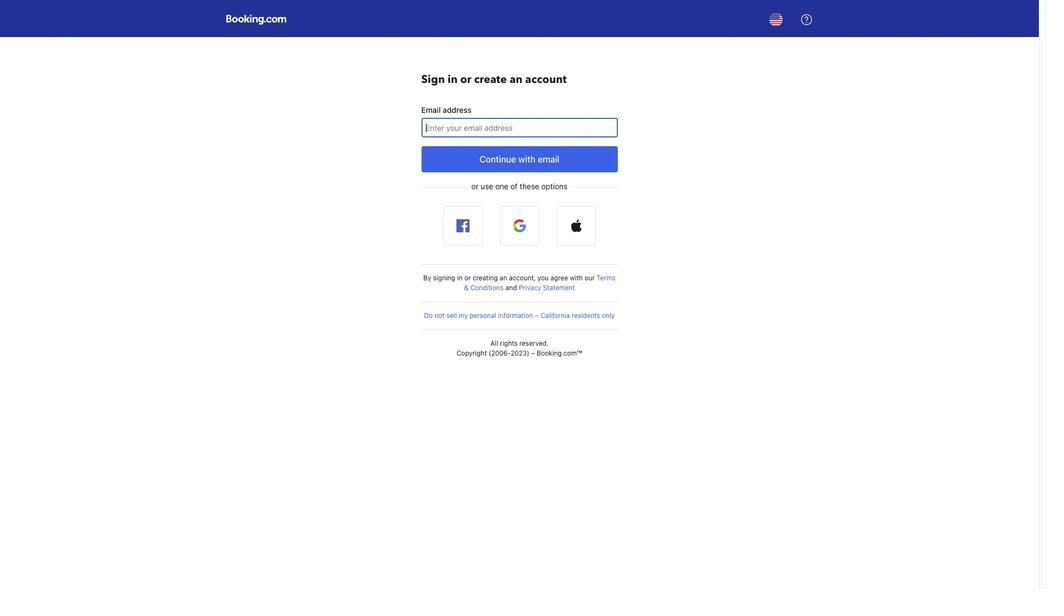 Task type: describe. For each thing, give the bounding box(es) containing it.
conditions
[[471, 284, 504, 292]]

privacy
[[519, 284, 541, 292]]

copyright
[[457, 349, 487, 357]]

1 vertical spatial in
[[457, 274, 463, 282]]

reserved
[[520, 339, 547, 348]]

1 vertical spatial or
[[472, 182, 479, 191]]

1 vertical spatial with
[[570, 274, 583, 282]]

Email address email field
[[421, 118, 618, 137]]

(2006-
[[489, 349, 511, 357]]

by signing in or creating an account, you agree with our
[[424, 274, 597, 282]]

agree
[[551, 274, 568, 282]]

by
[[424, 274, 431, 282]]

email address
[[421, 105, 472, 115]]

2023)
[[511, 349, 529, 357]]

account
[[525, 72, 567, 87]]

sell
[[446, 312, 457, 320]]

0 horizontal spatial an
[[500, 274, 507, 282]]

terms & conditions link
[[464, 274, 616, 292]]

booking.com™
[[537, 349, 582, 357]]

do not sell my personal information – california residents only link
[[424, 312, 615, 320]]

do
[[424, 312, 433, 320]]

these
[[520, 182, 539, 191]]

not
[[435, 312, 445, 320]]

personal
[[470, 312, 496, 320]]

all rights reserved . copyright (2006-2023) – booking.com™
[[457, 339, 582, 357]]

0 vertical spatial or
[[460, 72, 472, 87]]

statement
[[543, 284, 575, 292]]

terms & conditions
[[464, 274, 616, 292]]

continue
[[480, 154, 516, 164]]

terms
[[597, 274, 616, 282]]



Task type: vqa. For each thing, say whether or not it's contained in the screenshot.
not
yes



Task type: locate. For each thing, give the bounding box(es) containing it.
1 horizontal spatial with
[[570, 274, 583, 282]]

an
[[510, 72, 523, 87], [500, 274, 507, 282]]

residents
[[572, 312, 600, 320]]

0 vertical spatial with
[[519, 154, 536, 164]]

0 vertical spatial an
[[510, 72, 523, 87]]

california
[[541, 312, 570, 320]]

– left california
[[535, 312, 539, 320]]

or use one of these options
[[472, 182, 568, 191]]

with inside button
[[519, 154, 536, 164]]

of
[[511, 182, 518, 191]]

my
[[459, 312, 468, 320]]

rights
[[500, 339, 518, 348]]

our
[[585, 274, 595, 282]]

or left the use
[[472, 182, 479, 191]]

1 vertical spatial an
[[500, 274, 507, 282]]

&
[[464, 284, 469, 292]]

one
[[495, 182, 509, 191]]

privacy statement link
[[519, 284, 575, 292]]

signing
[[433, 274, 455, 282]]

and privacy statement
[[504, 284, 575, 292]]

.
[[547, 339, 549, 348]]

in right signing at top left
[[457, 274, 463, 282]]

email
[[538, 154, 560, 164]]

with
[[519, 154, 536, 164], [570, 274, 583, 282]]

or
[[460, 72, 472, 87], [472, 182, 479, 191], [465, 274, 471, 282]]

– inside all rights reserved . copyright (2006-2023) – booking.com™
[[531, 349, 535, 357]]

and
[[506, 284, 517, 292]]

1 horizontal spatial an
[[510, 72, 523, 87]]

continue with email
[[480, 154, 560, 164]]

sign in or create an account
[[421, 72, 567, 87]]

with left our
[[570, 274, 583, 282]]

address
[[443, 105, 472, 115]]

you
[[538, 274, 549, 282]]

0 vertical spatial –
[[535, 312, 539, 320]]

in
[[448, 72, 458, 87], [457, 274, 463, 282]]

continue with email button
[[421, 146, 618, 172]]

in right sign at the top left
[[448, 72, 458, 87]]

use
[[481, 182, 493, 191]]

creating
[[473, 274, 498, 282]]

2 vertical spatial or
[[465, 274, 471, 282]]

– down reserved at the bottom
[[531, 349, 535, 357]]

information
[[498, 312, 533, 320]]

an right the create
[[510, 72, 523, 87]]

sign
[[421, 72, 445, 87]]

or left the create
[[460, 72, 472, 87]]

create
[[474, 72, 507, 87]]

only
[[602, 312, 615, 320]]

do not sell my personal information – california residents only
[[424, 312, 615, 320]]

account,
[[509, 274, 536, 282]]

or up &
[[465, 274, 471, 282]]

1 vertical spatial –
[[531, 349, 535, 357]]

options
[[541, 182, 568, 191]]

0 horizontal spatial with
[[519, 154, 536, 164]]

with left the email
[[519, 154, 536, 164]]

email
[[421, 105, 441, 115]]

–
[[535, 312, 539, 320], [531, 349, 535, 357]]

0 vertical spatial in
[[448, 72, 458, 87]]

all
[[491, 339, 498, 348]]

an up and
[[500, 274, 507, 282]]



